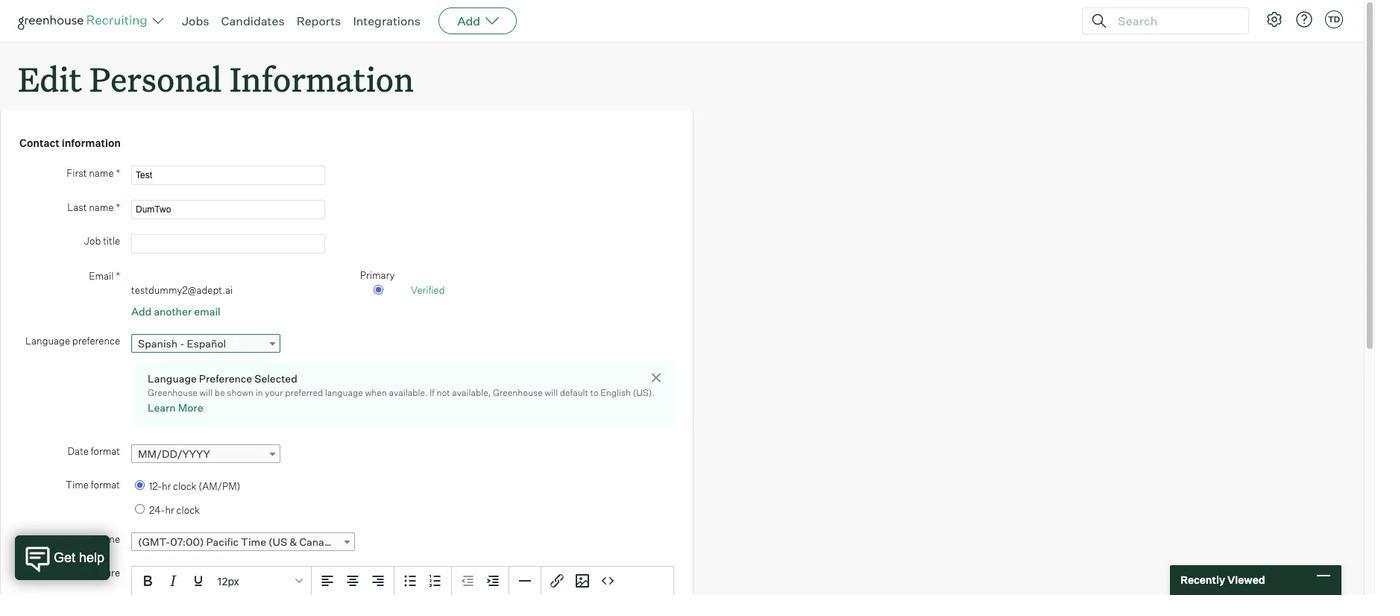 Task type: locate. For each thing, give the bounding box(es) containing it.
name inside first name *
[[89, 167, 114, 179]]

2 greenhouse from the left
[[493, 387, 543, 398]]

(gmt-07:00) pacific time (us & canada)
[[138, 536, 341, 548]]

12px group
[[132, 567, 673, 595]]

preference
[[199, 372, 252, 385]]

time down date
[[66, 479, 89, 491]]

will
[[199, 387, 213, 398], [545, 387, 558, 398]]

shown
[[227, 387, 254, 398]]

4 toolbar from the left
[[541, 567, 623, 595]]

add
[[457, 13, 480, 28], [131, 305, 152, 317]]

Job title text field
[[131, 234, 325, 253]]

testdummy2@adept.ai
[[131, 284, 233, 296]]

24-hr clock radio
[[135, 504, 145, 514]]

name for first name *
[[89, 167, 114, 179]]

0 vertical spatial clock
[[173, 480, 196, 492]]

clock up 24-hr clock
[[173, 480, 196, 492]]

time for time format
[[66, 479, 89, 491]]

email inside the email *
[[89, 270, 114, 282]]

0 horizontal spatial email
[[51, 567, 76, 579]]

12-
[[149, 480, 162, 492]]

1 horizontal spatial email
[[89, 270, 114, 282]]

* down title
[[116, 269, 120, 282]]

(gmt-07:00) pacific time (us & canada) link
[[131, 533, 355, 551]]

2 name from the top
[[89, 201, 114, 213]]

name for last name *
[[89, 201, 114, 213]]

date format
[[67, 445, 120, 457]]

&
[[289, 536, 297, 548]]

hr
[[162, 480, 171, 492], [165, 504, 174, 516]]

12-hr clock (AM/PM) radio
[[135, 480, 145, 490]]

email *
[[89, 269, 120, 282]]

name inside "last name *"
[[89, 201, 114, 213]]

email down job title
[[89, 270, 114, 282]]

job title
[[84, 235, 120, 247]]

language for preference
[[148, 372, 197, 385]]

1 * from the top
[[116, 166, 120, 179]]

1 vertical spatial language
[[148, 372, 197, 385]]

0 vertical spatial language
[[25, 335, 70, 347]]

None radio
[[373, 285, 383, 295]]

time format
[[66, 479, 120, 491]]

your
[[265, 387, 283, 398]]

0 vertical spatial hr
[[162, 480, 171, 492]]

hr right 24-hr clock option
[[165, 504, 174, 516]]

1 vertical spatial clock
[[176, 504, 200, 516]]

1 horizontal spatial greenhouse
[[493, 387, 543, 398]]

(gmt-
[[138, 536, 170, 548]]

0 horizontal spatial will
[[199, 387, 213, 398]]

spanish - español link
[[131, 334, 280, 353]]

in
[[256, 387, 263, 398]]

clock down 12-hr clock (am/pm)
[[176, 504, 200, 516]]

12px toolbar
[[132, 567, 312, 595]]

hr up 24-hr clock
[[162, 480, 171, 492]]

mm/dd/yyyy link
[[131, 445, 280, 463]]

email
[[89, 270, 114, 282], [51, 567, 76, 579]]

0 vertical spatial name
[[89, 167, 114, 179]]

email left signature
[[51, 567, 76, 579]]

1 toolbar from the left
[[312, 567, 394, 595]]

12px
[[217, 575, 239, 587]]

selected
[[254, 372, 297, 385]]

1 vertical spatial format
[[91, 479, 120, 491]]

None text field
[[131, 200, 325, 219]]

email for *
[[89, 270, 114, 282]]

will left be
[[199, 387, 213, 398]]

* up title
[[116, 200, 120, 213]]

1 vertical spatial hr
[[165, 504, 174, 516]]

clock
[[173, 480, 196, 492], [176, 504, 200, 516]]

information
[[230, 57, 414, 101]]

format right date
[[91, 445, 120, 457]]

pacific
[[206, 536, 239, 548]]

clock for 12-
[[173, 480, 196, 492]]

greenhouse recruiting image
[[18, 12, 152, 30]]

jobs link
[[182, 13, 209, 28]]

(us
[[269, 536, 287, 548]]

2 vertical spatial *
[[116, 269, 120, 282]]

1 vertical spatial add
[[131, 305, 152, 317]]

(am/pm)
[[199, 480, 240, 492]]

spanish
[[138, 337, 178, 350]]

toolbar
[[312, 567, 394, 595], [394, 567, 452, 595], [452, 567, 509, 595], [541, 567, 623, 595]]

last name *
[[67, 200, 120, 213]]

0 vertical spatial add
[[457, 13, 480, 28]]

1 horizontal spatial language
[[148, 372, 197, 385]]

will left default
[[545, 387, 558, 398]]

0 vertical spatial *
[[116, 166, 120, 179]]

add button
[[439, 7, 517, 34]]

email for signature
[[51, 567, 76, 579]]

job
[[84, 235, 101, 247]]

0 horizontal spatial greenhouse
[[148, 387, 197, 398]]

name right the first
[[89, 167, 114, 179]]

language up learn more link
[[148, 372, 197, 385]]

title
[[103, 235, 120, 247]]

personal
[[90, 57, 222, 101]]

clock for 24-
[[176, 504, 200, 516]]

format for date format
[[91, 445, 120, 457]]

name
[[89, 167, 114, 179], [89, 201, 114, 213]]

1 format from the top
[[91, 445, 120, 457]]

*
[[116, 166, 120, 179], [116, 200, 120, 213], [116, 269, 120, 282]]

greenhouse
[[148, 387, 197, 398], [493, 387, 543, 398]]

Search text field
[[1114, 10, 1235, 32]]

* down information
[[116, 166, 120, 179]]

contact information
[[19, 137, 121, 149]]

time zone
[[73, 533, 120, 545]]

english
[[600, 387, 631, 398]]

* for last name *
[[116, 200, 120, 213]]

2 * from the top
[[116, 200, 120, 213]]

contact
[[19, 137, 59, 149]]

1 vertical spatial name
[[89, 201, 114, 213]]

viewed
[[1227, 574, 1265, 586]]

spanish - español
[[138, 337, 226, 350]]

name right last
[[89, 201, 114, 213]]

1 vertical spatial email
[[51, 567, 76, 579]]

mm/dd/yyyy
[[138, 448, 210, 460]]

preference
[[72, 335, 120, 347]]

to
[[590, 387, 599, 398]]

time
[[66, 479, 89, 491], [73, 533, 96, 545], [241, 536, 266, 548]]

1 name from the top
[[89, 167, 114, 179]]

language inside language preference selected greenhouse will be shown in your preferred language when available. if not available, greenhouse will default to english (us). learn more
[[148, 372, 197, 385]]

format left the '12-hr clock (am/pm)' option
[[91, 479, 120, 491]]

language left preference
[[25, 335, 70, 347]]

format
[[91, 445, 120, 457], [91, 479, 120, 491]]

None text field
[[131, 165, 325, 185]]

language
[[25, 335, 70, 347], [148, 372, 197, 385]]

greenhouse right available,
[[493, 387, 543, 398]]

0 vertical spatial format
[[91, 445, 120, 457]]

td button
[[1325, 10, 1343, 28]]

integrations
[[353, 13, 421, 28]]

12-hr clock (am/pm)
[[149, 480, 240, 492]]

0 vertical spatial email
[[89, 270, 114, 282]]

time left zone
[[73, 533, 96, 545]]

(us).
[[633, 387, 655, 398]]

1 horizontal spatial add
[[457, 13, 480, 28]]

if
[[430, 387, 435, 398]]

0 horizontal spatial language
[[25, 335, 70, 347]]

hr for 12-
[[162, 480, 171, 492]]

1 vertical spatial *
[[116, 200, 120, 213]]

0 horizontal spatial add
[[131, 305, 152, 317]]

td
[[1328, 14, 1340, 25]]

1 horizontal spatial will
[[545, 387, 558, 398]]

* for first name *
[[116, 166, 120, 179]]

greenhouse up learn more link
[[148, 387, 197, 398]]

when
[[365, 387, 387, 398]]

add inside 'popup button'
[[457, 13, 480, 28]]

2 format from the top
[[91, 479, 120, 491]]

3 * from the top
[[116, 269, 120, 282]]



Task type: vqa. For each thing, say whether or not it's contained in the screenshot.
0
no



Task type: describe. For each thing, give the bounding box(es) containing it.
learn
[[148, 401, 176, 414]]

reports link
[[297, 13, 341, 28]]

learn more link
[[148, 401, 203, 414]]

be
[[215, 387, 225, 398]]

24-
[[149, 504, 165, 516]]

language preference
[[25, 335, 120, 347]]

jobs
[[182, 13, 209, 28]]

email signature
[[51, 567, 120, 579]]

preferred
[[285, 387, 323, 398]]

add another email link
[[131, 305, 221, 317]]

1 greenhouse from the left
[[148, 387, 197, 398]]

time left (us
[[241, 536, 266, 548]]

candidates link
[[221, 13, 285, 28]]

first
[[67, 167, 87, 179]]

1 will from the left
[[199, 387, 213, 398]]

available.
[[389, 387, 428, 398]]

2 toolbar from the left
[[394, 567, 452, 595]]

hr for 24-
[[165, 504, 174, 516]]

default
[[560, 387, 588, 398]]

07:00)
[[170, 536, 204, 548]]

last
[[67, 201, 87, 213]]

zone
[[99, 533, 120, 545]]

integrations link
[[353, 13, 421, 28]]

email
[[194, 305, 221, 317]]

canada)
[[299, 536, 341, 548]]

3 toolbar from the left
[[452, 567, 509, 595]]

not
[[437, 387, 450, 398]]

language for preference
[[25, 335, 70, 347]]

more
[[178, 401, 203, 414]]

recently
[[1180, 574, 1225, 586]]

another
[[154, 305, 192, 317]]

español
[[187, 337, 226, 350]]

24-hr clock
[[149, 504, 200, 516]]

information
[[62, 137, 121, 149]]

configure image
[[1265, 10, 1283, 28]]

edit personal information
[[18, 57, 414, 101]]

time for time zone
[[73, 533, 96, 545]]

primary
[[360, 269, 395, 281]]

available,
[[452, 387, 491, 398]]

add for add another email
[[131, 305, 152, 317]]

edit
[[18, 57, 82, 101]]

12px button
[[211, 568, 308, 594]]

language preference selected greenhouse will be shown in your preferred language when available. if not available, greenhouse will default to english (us). learn more
[[148, 372, 655, 414]]

verified
[[411, 284, 445, 296]]

add for add
[[457, 13, 480, 28]]

recently viewed
[[1180, 574, 1265, 586]]

first name *
[[67, 166, 120, 179]]

2 will from the left
[[545, 387, 558, 398]]

language
[[325, 387, 363, 398]]

-
[[180, 337, 185, 350]]

format for time format
[[91, 479, 120, 491]]

td button
[[1322, 7, 1346, 31]]

signature
[[78, 567, 120, 579]]

candidates
[[221, 13, 285, 28]]

reports
[[297, 13, 341, 28]]

date
[[67, 445, 89, 457]]

add another email
[[131, 305, 221, 317]]



